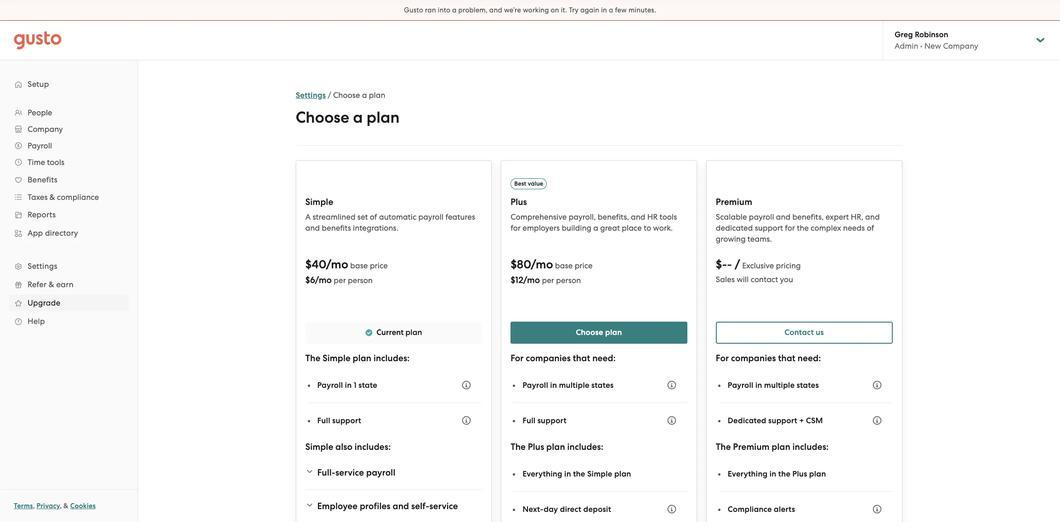 Task type: locate. For each thing, give the bounding box(es) containing it.
premium up scalable in the top right of the page
[[716, 197, 752, 207]]

2 that from the left
[[778, 353, 796, 364]]

includes:
[[374, 353, 410, 364], [355, 442, 391, 452], [567, 442, 603, 452], [793, 442, 829, 452]]

and
[[489, 6, 502, 14], [631, 212, 645, 222], [776, 212, 791, 222], [865, 212, 880, 222], [305, 223, 320, 233], [393, 501, 409, 511]]

new
[[925, 41, 941, 51]]

time
[[28, 158, 45, 167]]

choose plan button
[[511, 322, 687, 344]]

employee profiles and self-service
[[317, 501, 458, 511]]

full support
[[317, 416, 361, 425], [523, 416, 567, 425]]

0 vertical spatial tools
[[47, 158, 64, 167]]

choose plan
[[576, 328, 622, 337]]

us
[[816, 328, 824, 337]]

full support for 80
[[523, 416, 567, 425]]

0 vertical spatial company
[[943, 41, 978, 51]]

current plan
[[376, 328, 422, 337]]

0 horizontal spatial companies
[[526, 353, 571, 364]]

0 horizontal spatial ,
[[33, 502, 35, 510]]

scalable
[[716, 212, 747, 222]]

& left cookies button
[[63, 502, 68, 510]]

upgrade
[[28, 298, 60, 307]]

0 vertical spatial of
[[370, 212, 377, 222]]

0 vertical spatial &
[[50, 193, 55, 202]]

0 horizontal spatial /
[[328, 91, 331, 100]]

1 horizontal spatial price
[[575, 261, 593, 270]]

1 horizontal spatial service
[[429, 501, 458, 511]]

you
[[780, 275, 793, 284]]

work.
[[653, 223, 673, 233]]

person for 80
[[556, 276, 581, 285]]

, left the "privacy"
[[33, 502, 35, 510]]

robinson
[[915, 30, 948, 40]]

value
[[528, 180, 543, 187]]

2 companies from the left
[[731, 353, 776, 364]]

0 horizontal spatial everything
[[523, 469, 562, 479]]

1 horizontal spatial payroll in multiple states
[[728, 380, 819, 390]]

2 horizontal spatial payroll
[[749, 212, 774, 222]]

2 vertical spatial choose
[[576, 328, 603, 337]]

& right taxes
[[50, 193, 55, 202]]

the left complex at the top right
[[797, 223, 809, 233]]

person inside $ 40 /mo base price $ 6 /mo per person
[[348, 276, 373, 285]]

1 horizontal spatial the
[[511, 442, 526, 452]]

tools right time at the left top of page
[[47, 158, 64, 167]]

of
[[370, 212, 377, 222], [867, 223, 874, 233]]

per right 12
[[542, 276, 554, 285]]

base down building at the top of page
[[555, 261, 573, 270]]

refer & earn
[[28, 280, 74, 289]]

that for /mo
[[573, 353, 590, 364]]

0 horizontal spatial payroll
[[366, 467, 395, 478]]

and inside a streamlined set of automatic payroll features and benefits integrations.
[[305, 223, 320, 233]]

0 horizontal spatial company
[[28, 125, 63, 134]]

full support up "the plus plan includes:"
[[523, 416, 567, 425]]

payroll left features
[[418, 212, 444, 222]]

company right new
[[943, 41, 978, 51]]

earn
[[56, 280, 74, 289]]

2 full from the left
[[523, 416, 536, 425]]

everything down "the plus plan includes:"
[[523, 469, 562, 479]]

1 horizontal spatial for companies that need:
[[716, 353, 821, 364]]

the plus plan includes:
[[511, 442, 603, 452]]

simple up payroll in 1 state
[[323, 353, 351, 364]]

day
[[544, 504, 558, 514]]

next-day direct deposit
[[523, 504, 611, 514]]

base right 40
[[350, 261, 368, 270]]

it.
[[561, 6, 567, 14]]

support up "the plus plan includes:"
[[538, 416, 567, 425]]

company inside dropdown button
[[28, 125, 63, 134]]

for
[[511, 223, 521, 233], [785, 223, 795, 233]]

0 horizontal spatial that
[[573, 353, 590, 364]]

1 price from the left
[[370, 261, 388, 270]]

/mo down employers
[[531, 257, 553, 272]]

2 for from the left
[[716, 353, 729, 364]]

company inside greg robinson admin • new company
[[943, 41, 978, 51]]

1 horizontal spatial for
[[716, 353, 729, 364]]

settings inside list
[[28, 261, 57, 271]]

the
[[797, 223, 809, 233], [573, 469, 585, 479], [778, 469, 791, 479]]

payroll for -
[[728, 380, 754, 390]]

everything for /mo
[[523, 469, 562, 479]]

comprehensive
[[511, 212, 567, 222]]

per inside $ 80 /mo base price $ 12 /mo per person
[[542, 276, 554, 285]]

1 vertical spatial premium
[[733, 442, 770, 452]]

0 horizontal spatial base
[[350, 261, 368, 270]]

1 horizontal spatial multiple
[[764, 380, 795, 390]]

1 horizontal spatial ,
[[60, 502, 62, 510]]

0 vertical spatial /
[[328, 91, 331, 100]]

choose
[[333, 91, 360, 100], [296, 108, 349, 127], [576, 328, 603, 337]]

0 horizontal spatial for
[[511, 223, 521, 233]]

support for 40
[[332, 416, 361, 425]]

0 horizontal spatial per
[[334, 276, 346, 285]]

0 horizontal spatial plus
[[511, 197, 527, 207]]

that for /
[[778, 353, 796, 364]]

/ inside settings / choose a plan
[[328, 91, 331, 100]]

/ right -
[[735, 257, 740, 272]]

1 horizontal spatial full support
[[523, 416, 567, 425]]

1 horizontal spatial of
[[867, 223, 874, 233]]

0 horizontal spatial of
[[370, 212, 377, 222]]

full support up also
[[317, 416, 361, 425]]

& inside dropdown button
[[50, 193, 55, 202]]

benefits link
[[9, 171, 128, 188]]

0 horizontal spatial person
[[348, 276, 373, 285]]

everything for /
[[728, 469, 768, 479]]

taxes & compliance
[[28, 193, 99, 202]]

0 horizontal spatial benefits,
[[598, 212, 629, 222]]

2 horizontal spatial plus
[[793, 469, 807, 479]]

includes: down csm
[[793, 442, 829, 452]]

support up simple also includes:
[[332, 416, 361, 425]]

1 horizontal spatial need:
[[798, 353, 821, 364]]

2 horizontal spatial the
[[797, 223, 809, 233]]

settings
[[296, 91, 326, 100], [28, 261, 57, 271]]

service
[[335, 467, 364, 478], [429, 501, 458, 511]]

gusto ran into a problem, and we're working on it. try again in a few minutes.
[[404, 6, 656, 14]]

settings link
[[296, 91, 326, 100], [9, 258, 128, 274]]

1 payroll in multiple states from the left
[[523, 380, 614, 390]]

need: down contact us button
[[798, 353, 821, 364]]

1 horizontal spatial the
[[778, 469, 791, 479]]

1 vertical spatial plus
[[528, 442, 544, 452]]

that down choose plan button on the bottom
[[573, 353, 590, 364]]

1 need: from the left
[[592, 353, 616, 364]]

1 horizontal spatial settings
[[296, 91, 326, 100]]

2 multiple from the left
[[764, 380, 795, 390]]

0 vertical spatial plus
[[511, 197, 527, 207]]

includes: up everything in the simple plan
[[567, 442, 603, 452]]

payroll up teams.
[[749, 212, 774, 222]]

1 horizontal spatial benefits,
[[793, 212, 824, 222]]

1 for from the left
[[511, 353, 524, 364]]

of right set
[[370, 212, 377, 222]]

full up simple also includes:
[[317, 416, 330, 425]]

tools inside dropdown button
[[47, 158, 64, 167]]

people
[[28, 108, 52, 117]]

person inside $ 80 /mo base price $ 12 /mo per person
[[556, 276, 581, 285]]

for
[[511, 353, 524, 364], [716, 353, 729, 364]]

0 horizontal spatial for companies that need:
[[511, 353, 616, 364]]

1 vertical spatial settings link
[[9, 258, 128, 274]]

1 horizontal spatial company
[[943, 41, 978, 51]]

0 vertical spatial settings
[[296, 91, 326, 100]]

that down contact
[[778, 353, 796, 364]]

full up "the plus plan includes:"
[[523, 416, 536, 425]]

1 horizontal spatial everything
[[728, 469, 768, 479]]

1
[[354, 380, 357, 390]]

2 vertical spatial plus
[[793, 469, 807, 479]]

1 horizontal spatial base
[[555, 261, 573, 270]]

1 vertical spatial settings
[[28, 261, 57, 271]]

settings link up refer & earn link on the left
[[9, 258, 128, 274]]

teams.
[[748, 234, 772, 244]]

1 that from the left
[[573, 353, 590, 364]]

includes: down current
[[374, 353, 410, 364]]

1 vertical spatial &
[[49, 280, 54, 289]]

choose for choose a plan
[[296, 108, 349, 127]]

payroll for 40
[[317, 380, 343, 390]]

benefits, up great
[[598, 212, 629, 222]]

the down the premium plan includes:
[[778, 469, 791, 479]]

1 full from the left
[[317, 416, 330, 425]]

1 horizontal spatial person
[[556, 276, 581, 285]]

few
[[615, 6, 627, 14]]

includes: for the premium plan includes:
[[793, 442, 829, 452]]

1 vertical spatial tools
[[660, 212, 677, 222]]

1 multiple from the left
[[559, 380, 590, 390]]

1 benefits, from the left
[[598, 212, 629, 222]]

list
[[0, 104, 137, 330]]

hr
[[647, 212, 658, 222]]

1 horizontal spatial companies
[[731, 353, 776, 364]]

payroll up 'profiles'
[[366, 467, 395, 478]]

1 full support from the left
[[317, 416, 361, 425]]

upgrade link
[[9, 295, 128, 311]]

0 horizontal spatial settings
[[28, 261, 57, 271]]

2 per from the left
[[542, 276, 554, 285]]

the for $
[[511, 442, 526, 452]]

a left "few" on the top right of the page
[[609, 6, 613, 14]]

expert
[[826, 212, 849, 222]]

per inside $ 40 /mo base price $ 6 /mo per person
[[334, 276, 346, 285]]

1 for companies that need: from the left
[[511, 353, 616, 364]]

a
[[452, 6, 457, 14], [609, 6, 613, 14], [362, 91, 367, 100], [353, 108, 363, 127], [593, 223, 598, 233]]

includes: for the plus plan includes:
[[567, 442, 603, 452]]

1 horizontal spatial per
[[542, 276, 554, 285]]

1 vertical spatial /
[[735, 257, 740, 272]]

choose for choose plan
[[576, 328, 603, 337]]

place
[[622, 223, 642, 233]]

for inside "comprehensive payroll, benefits, and hr tools for employers building a great place to work."
[[511, 223, 521, 233]]

choose inside choose plan button
[[576, 328, 603, 337]]

company down people
[[28, 125, 63, 134]]

price down building at the top of page
[[575, 261, 593, 270]]

multiple for /
[[764, 380, 795, 390]]

for companies that need: down contact
[[716, 353, 821, 364]]

0 horizontal spatial payroll in multiple states
[[523, 380, 614, 390]]

per right 6
[[334, 276, 346, 285]]

1 vertical spatial choose
[[296, 108, 349, 127]]

0 horizontal spatial tools
[[47, 158, 64, 167]]

simple left also
[[305, 442, 333, 452]]

settings up "refer"
[[28, 261, 57, 271]]

0 horizontal spatial full
[[317, 416, 330, 425]]

the for $-
[[716, 442, 731, 452]]

everything up compliance
[[728, 469, 768, 479]]

0 horizontal spatial states
[[591, 380, 614, 390]]

need: down choose plan button on the bottom
[[592, 353, 616, 364]]

of inside the "scalable payroll and benefits, expert hr, and dedicated support for the complex needs of growing teams."
[[867, 223, 874, 233]]

$ 80 /mo base price $ 12 /mo per person
[[511, 257, 593, 285]]

includes: for the simple plan includes:
[[374, 353, 410, 364]]

tools up work.
[[660, 212, 677, 222]]

choose inside settings / choose a plan
[[333, 91, 360, 100]]

choose a plan
[[296, 108, 400, 127]]

benefits, inside the "scalable payroll and benefits, expert hr, and dedicated support for the complex needs of growing teams."
[[793, 212, 824, 222]]

refer & earn link
[[9, 276, 128, 293]]

support left the +
[[768, 416, 797, 425]]

2 for companies that need: from the left
[[716, 353, 821, 364]]

0 horizontal spatial price
[[370, 261, 388, 270]]

1 companies from the left
[[526, 353, 571, 364]]

base inside $ 80 /mo base price $ 12 /mo per person
[[555, 261, 573, 270]]

a up choose a plan
[[362, 91, 367, 100]]

benefits
[[322, 223, 351, 233]]

1 horizontal spatial tools
[[660, 212, 677, 222]]

settings up choose a plan
[[296, 91, 326, 100]]

price down 'integrations.' at the left
[[370, 261, 388, 270]]

everything in the plus plan
[[728, 469, 826, 479]]

hr,
[[851, 212, 863, 222]]

2 for from the left
[[785, 223, 795, 233]]

in
[[601, 6, 607, 14], [345, 380, 352, 390], [550, 380, 557, 390], [755, 380, 762, 390], [564, 469, 571, 479], [770, 469, 776, 479]]

direct
[[560, 504, 581, 514]]

0 horizontal spatial need:
[[592, 353, 616, 364]]

&
[[50, 193, 55, 202], [49, 280, 54, 289], [63, 502, 68, 510]]

scalable payroll and benefits, expert hr, and dedicated support for the complex needs of growing teams.
[[716, 212, 880, 244]]

full for 80
[[523, 416, 536, 425]]

support
[[755, 223, 783, 233], [332, 416, 361, 425], [538, 416, 567, 425], [768, 416, 797, 425]]

benefits, up complex at the top right
[[793, 212, 824, 222]]

1 per from the left
[[334, 276, 346, 285]]

2 full support from the left
[[523, 416, 567, 425]]

2 need: from the left
[[798, 353, 821, 364]]

for for -
[[716, 353, 729, 364]]

0 horizontal spatial the
[[573, 469, 585, 479]]

0 vertical spatial choose
[[333, 91, 360, 100]]

1 states from the left
[[591, 380, 614, 390]]

, left cookies at the left bottom of the page
[[60, 502, 62, 510]]

person for 40
[[348, 276, 373, 285]]

everything
[[523, 469, 562, 479], [728, 469, 768, 479]]

for left complex at the top right
[[785, 223, 795, 233]]

2 everything from the left
[[728, 469, 768, 479]]

2 payroll in multiple states from the left
[[728, 380, 819, 390]]

payroll inside the "scalable payroll and benefits, expert hr, and dedicated support for the complex needs of growing teams."
[[749, 212, 774, 222]]

current
[[376, 328, 404, 337]]

a streamlined set of automatic payroll features and benefits integrations.
[[305, 212, 475, 233]]

2 benefits, from the left
[[793, 212, 824, 222]]

companies for /
[[731, 353, 776, 364]]

0 horizontal spatial for
[[511, 353, 524, 364]]

1 horizontal spatial settings link
[[296, 91, 326, 100]]

help
[[28, 317, 45, 326]]

1 horizontal spatial /
[[735, 257, 740, 272]]

ran
[[425, 6, 436, 14]]

plus
[[511, 197, 527, 207], [528, 442, 544, 452], [793, 469, 807, 479]]

2 person from the left
[[556, 276, 581, 285]]

/mo
[[326, 257, 348, 272], [531, 257, 553, 272], [315, 275, 332, 285], [523, 275, 540, 285]]

settings link up choose a plan
[[296, 91, 326, 100]]

for companies that need: for /mo
[[511, 353, 616, 364]]

settings for settings / choose a plan
[[296, 91, 326, 100]]

a left great
[[593, 223, 598, 233]]

base for 40
[[350, 261, 368, 270]]

0 horizontal spatial full support
[[317, 416, 361, 425]]

price
[[370, 261, 388, 270], [575, 261, 593, 270]]

base for 80
[[555, 261, 573, 270]]

multiple
[[559, 380, 590, 390], [764, 380, 795, 390]]

2 states from the left
[[797, 380, 819, 390]]

payroll inside dropdown button
[[28, 141, 52, 150]]

base inside $ 40 /mo base price $ 6 /mo per person
[[350, 261, 368, 270]]

settings for settings
[[28, 261, 57, 271]]

for down comprehensive
[[511, 223, 521, 233]]

1 base from the left
[[350, 261, 368, 270]]

1 vertical spatial company
[[28, 125, 63, 134]]

1 horizontal spatial payroll
[[418, 212, 444, 222]]

of right needs
[[867, 223, 874, 233]]

price inside $ 80 /mo base price $ 12 /mo per person
[[575, 261, 593, 270]]

& left earn
[[49, 280, 54, 289]]

a down settings / choose a plan at top left
[[353, 108, 363, 127]]

full-service payroll
[[317, 467, 395, 478]]

of inside a streamlined set of automatic payroll features and benefits integrations.
[[370, 212, 377, 222]]

1 person from the left
[[348, 276, 373, 285]]

price inside $ 40 /mo base price $ 6 /mo per person
[[370, 261, 388, 270]]

app
[[28, 228, 43, 238]]

privacy
[[37, 502, 60, 510]]

2 price from the left
[[575, 261, 593, 270]]

2 , from the left
[[60, 502, 62, 510]]

the down "the plus plan includes:"
[[573, 469, 585, 479]]

1 horizontal spatial plus
[[528, 442, 544, 452]]

,
[[33, 502, 35, 510], [60, 502, 62, 510]]

1 horizontal spatial for
[[785, 223, 795, 233]]

2 base from the left
[[555, 261, 573, 270]]

1 everything from the left
[[523, 469, 562, 479]]

support inside the "scalable payroll and benefits, expert hr, and dedicated support for the complex needs of growing teams."
[[755, 223, 783, 233]]

1 vertical spatial of
[[867, 223, 874, 233]]

time tools button
[[9, 154, 128, 170]]

1 horizontal spatial that
[[778, 353, 796, 364]]

payroll for 80
[[523, 380, 548, 390]]

1 horizontal spatial full
[[523, 416, 536, 425]]

greg
[[895, 30, 913, 40]]

2 horizontal spatial the
[[716, 442, 731, 452]]

app directory
[[28, 228, 78, 238]]

1 for from the left
[[511, 223, 521, 233]]

for companies that need: down choose plan button on the bottom
[[511, 353, 616, 364]]

0 horizontal spatial multiple
[[559, 380, 590, 390]]

great
[[600, 223, 620, 233]]

1 horizontal spatial states
[[797, 380, 819, 390]]

premium down 'dedicated'
[[733, 442, 770, 452]]

support up teams.
[[755, 223, 783, 233]]

/ up choose a plan
[[328, 91, 331, 100]]

0 vertical spatial service
[[335, 467, 364, 478]]

price for 80
[[575, 261, 593, 270]]



Task type: vqa. For each thing, say whether or not it's contained in the screenshot.
members in the tools tab panel
no



Task type: describe. For each thing, give the bounding box(es) containing it.
full support for 40
[[317, 416, 361, 425]]

compliance
[[57, 193, 99, 202]]

per for 40
[[334, 276, 346, 285]]

0 horizontal spatial settings link
[[9, 258, 128, 274]]

payroll in multiple states for /
[[728, 380, 819, 390]]

states for /mo
[[591, 380, 614, 390]]

2 vertical spatial &
[[63, 502, 68, 510]]

state
[[359, 380, 377, 390]]

0 horizontal spatial the
[[305, 353, 320, 364]]

best
[[514, 180, 526, 187]]

need: for /
[[798, 353, 821, 364]]

a right into
[[452, 6, 457, 14]]

terms link
[[14, 502, 33, 510]]

list containing people
[[0, 104, 137, 330]]

payroll,
[[569, 212, 596, 222]]

the simple plan includes:
[[305, 353, 410, 364]]

1 , from the left
[[33, 502, 35, 510]]

employers
[[523, 223, 560, 233]]

features
[[445, 212, 475, 222]]

0 vertical spatial settings link
[[296, 91, 326, 100]]

/ inside $-- / exclusive pricing sales will contact you
[[735, 257, 740, 272]]

contact us button
[[716, 322, 893, 344]]

dedicated
[[716, 223, 753, 233]]

csm
[[806, 416, 823, 425]]

dedicated support + csm
[[728, 416, 823, 425]]

building
[[562, 223, 591, 233]]

contact
[[785, 328, 814, 337]]

plan inside button
[[605, 328, 622, 337]]

& for earn
[[49, 280, 54, 289]]

$-
[[716, 257, 727, 272]]

the inside the "scalable payroll and benefits, expert hr, and dedicated support for the complex needs of growing teams."
[[797, 223, 809, 233]]

plan inside settings / choose a plan
[[369, 91, 385, 100]]

try
[[569, 6, 579, 14]]

dedicated
[[728, 416, 766, 425]]

cookies button
[[70, 500, 96, 511]]

-
[[727, 257, 732, 272]]

home image
[[14, 31, 62, 49]]

company button
[[9, 121, 128, 137]]

employee profiles and self-service button
[[305, 495, 482, 517]]

full-
[[317, 467, 335, 478]]

automatic
[[379, 212, 416, 222]]

employee
[[317, 501, 358, 511]]

/mo down benefits
[[326, 257, 348, 272]]

0 horizontal spatial service
[[335, 467, 364, 478]]

gusto
[[404, 6, 423, 14]]

simple up deposit
[[587, 469, 612, 479]]

minutes.
[[629, 6, 656, 14]]

benefits, inside "comprehensive payroll, benefits, and hr tools for employers building a great place to work."
[[598, 212, 629, 222]]

on
[[551, 6, 559, 14]]

contact
[[751, 275, 778, 284]]

6
[[310, 275, 315, 285]]

payroll inside dropdown button
[[366, 467, 395, 478]]

the for /mo
[[573, 469, 585, 479]]

refer
[[28, 280, 47, 289]]

support for -
[[768, 416, 797, 425]]

next-
[[523, 504, 544, 514]]

a inside settings / choose a plan
[[362, 91, 367, 100]]

includes: right also
[[355, 442, 391, 452]]

comprehensive payroll, benefits, and hr tools for employers building a great place to work.
[[511, 212, 677, 233]]

payroll button
[[9, 137, 128, 154]]

best value
[[514, 180, 543, 187]]

0 vertical spatial premium
[[716, 197, 752, 207]]

contact us
[[785, 328, 824, 337]]

the premium plan includes:
[[716, 442, 829, 452]]

states for /
[[797, 380, 819, 390]]

again
[[580, 6, 599, 14]]

price for 40
[[370, 261, 388, 270]]

companies for /mo
[[526, 353, 571, 364]]

multiple for /mo
[[559, 380, 590, 390]]

greg robinson admin • new company
[[895, 30, 978, 51]]

•
[[920, 41, 923, 51]]

need: for /mo
[[592, 353, 616, 364]]

and inside dropdown button
[[393, 501, 409, 511]]

full-service payroll button
[[305, 462, 482, 484]]

cookies
[[70, 502, 96, 510]]

80
[[517, 257, 531, 272]]

1 vertical spatial service
[[429, 501, 458, 511]]

40
[[312, 257, 326, 272]]

help link
[[9, 313, 128, 330]]

full for 40
[[317, 416, 330, 425]]

needs
[[843, 223, 865, 233]]

compliance alerts
[[728, 504, 795, 514]]

app directory link
[[9, 225, 128, 241]]

support for 80
[[538, 416, 567, 425]]

exclusive
[[742, 261, 774, 270]]

set
[[357, 212, 368, 222]]

reports link
[[9, 206, 128, 223]]

for for 80
[[511, 353, 524, 364]]

tools inside "comprehensive payroll, benefits, and hr tools for employers building a great place to work."
[[660, 212, 677, 222]]

terms
[[14, 502, 33, 510]]

will
[[737, 275, 749, 284]]

sales
[[716, 275, 735, 284]]

also
[[335, 442, 353, 452]]

compliance
[[728, 504, 772, 514]]

per for 80
[[542, 276, 554, 285]]

for inside the "scalable payroll and benefits, expert hr, and dedicated support for the complex needs of growing teams."
[[785, 223, 795, 233]]

12
[[515, 275, 523, 285]]

privacy link
[[37, 502, 60, 510]]

& for compliance
[[50, 193, 55, 202]]

working
[[523, 6, 549, 14]]

profiles
[[360, 501, 391, 511]]

and inside "comprehensive payroll, benefits, and hr tools for employers building a great place to work."
[[631, 212, 645, 222]]

directory
[[45, 228, 78, 238]]

to
[[644, 223, 651, 233]]

for companies that need: for /
[[716, 353, 821, 364]]

payroll in multiple states for /mo
[[523, 380, 614, 390]]

self-
[[411, 501, 429, 511]]

terms , privacy , & cookies
[[14, 502, 96, 510]]

payroll inside a streamlined set of automatic payroll features and benefits integrations.
[[418, 212, 444, 222]]

complex
[[811, 223, 841, 233]]

everything in the simple plan
[[523, 469, 631, 479]]

gusto navigation element
[[0, 60, 137, 345]]

into
[[438, 6, 450, 14]]

the for /
[[778, 469, 791, 479]]

/mo down 40
[[315, 275, 332, 285]]

admin
[[895, 41, 918, 51]]

taxes & compliance button
[[9, 189, 128, 205]]

alerts
[[774, 504, 795, 514]]

payroll in 1 state
[[317, 380, 377, 390]]

a inside "comprehensive payroll, benefits, and hr tools for employers building a great place to work."
[[593, 223, 598, 233]]

/mo down 80
[[523, 275, 540, 285]]

simple up a
[[305, 197, 333, 207]]



